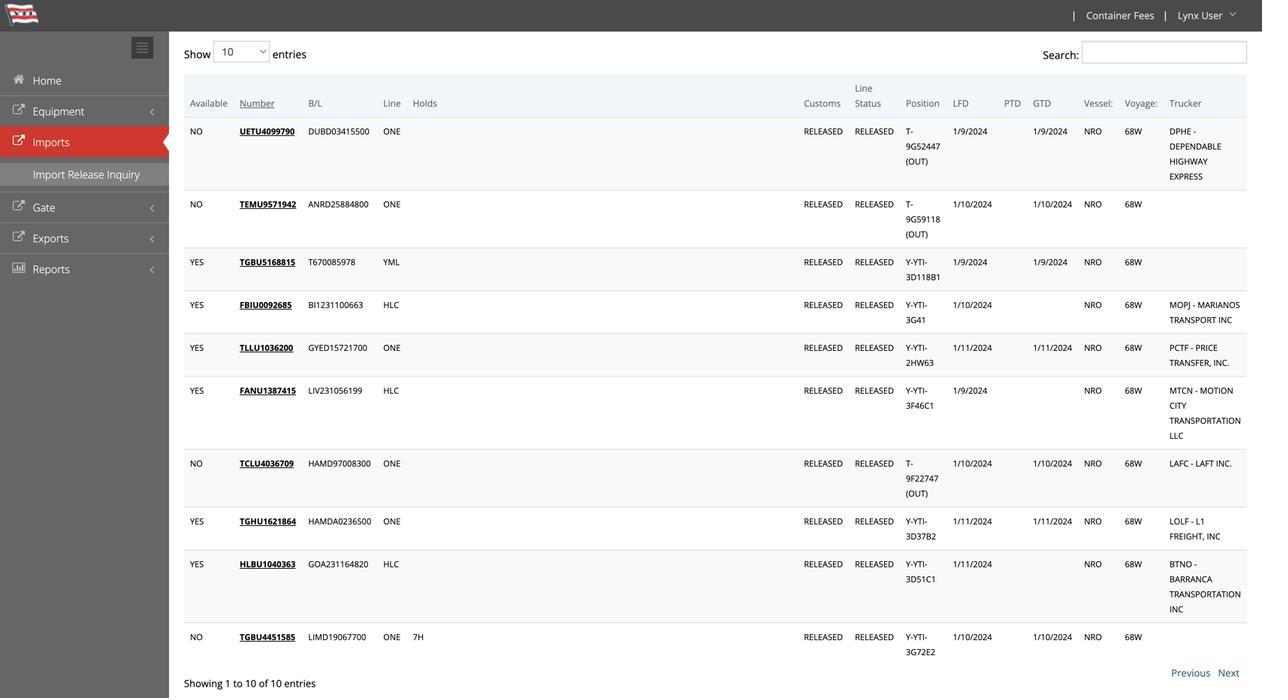Task type: locate. For each thing, give the bounding box(es) containing it.
0 vertical spatial external link image
[[11, 105, 26, 115]]

6 one from the top
[[383, 631, 401, 643]]

express
[[1170, 171, 1203, 182]]

0 vertical spatial hlc
[[383, 299, 399, 310]]

(out)
[[906, 156, 928, 167], [906, 228, 928, 240], [906, 488, 928, 499]]

- left l1
[[1192, 516, 1194, 527]]

external link image down home image at the top left of the page
[[11, 105, 26, 115]]

3 external link image from the top
[[11, 201, 26, 212]]

external link image left imports
[[11, 136, 26, 146]]

3 one from the top
[[383, 342, 401, 353]]

| left container
[[1072, 8, 1077, 22]]

line status: activate to sort column ascending column header
[[849, 75, 900, 117]]

- for lolf
[[1192, 516, 1194, 527]]

2 68w from the top
[[1125, 198, 1142, 210]]

trucker
[[1170, 97, 1202, 109]]

y-yti- 3d118b1
[[906, 256, 941, 283]]

ptd
[[1004, 97, 1021, 109]]

- inside the 'dphe - dependable highway express'
[[1194, 126, 1197, 137]]

nro for mtcn - motion city transportation llc
[[1085, 385, 1102, 396]]

dphe
[[1170, 126, 1192, 137]]

2 vertical spatial inc
[[1170, 603, 1184, 615]]

- right mtcn
[[1196, 385, 1198, 396]]

1 hlc from the top
[[383, 299, 399, 310]]

angle down image
[[1226, 9, 1241, 19]]

6 y- from the top
[[906, 558, 914, 570]]

yti- up 3d37b2
[[914, 516, 928, 527]]

one left 7h in the left bottom of the page
[[383, 631, 401, 643]]

1 10 from the left
[[245, 677, 256, 690]]

yti- inside 'y-yti- 3g41'
[[914, 299, 928, 310]]

4 yes from the top
[[190, 385, 204, 396]]

68w for mopj - marianos transport inc
[[1125, 299, 1142, 310]]

3d51c1
[[906, 573, 936, 585]]

y-yti- 3g41
[[906, 299, 928, 325]]

0 vertical spatial (out)
[[906, 156, 928, 167]]

no down available
[[190, 126, 203, 137]]

10 right the of
[[271, 677, 282, 690]]

inc inside lolf - l1 freight, inc
[[1207, 531, 1221, 542]]

nro for dphe - dependable highway express
[[1085, 126, 1102, 137]]

1 vertical spatial external link image
[[11, 136, 26, 146]]

exports link
[[0, 222, 169, 253]]

grid
[[184, 0, 1248, 691]]

yes left tghu1621864
[[190, 516, 204, 527]]

y- inside 'y-yti- 3g41'
[[906, 299, 914, 310]]

lynx user link
[[1172, 0, 1246, 32]]

1 vertical spatial t-
[[906, 198, 914, 210]]

5 nro from the top
[[1085, 342, 1102, 353]]

external link image for imports
[[11, 136, 26, 146]]

y- up 3g41
[[906, 299, 914, 310]]

yes left fbiu0092685
[[190, 299, 204, 310]]

hamda0236500
[[308, 516, 371, 527]]

0 vertical spatial t-
[[906, 126, 914, 137]]

yti- up 3d51c1
[[914, 558, 928, 570]]

1 vertical spatial line
[[383, 97, 401, 109]]

3 yes from the top
[[190, 342, 204, 353]]

llc
[[1170, 430, 1184, 441]]

t- inside t- 9g52447 (out)
[[906, 126, 914, 137]]

(out) down 9f22747
[[906, 488, 928, 499]]

dependable
[[1170, 141, 1222, 152]]

2 y- from the top
[[906, 299, 914, 310]]

3g41
[[906, 314, 926, 325]]

- inside pctf - price transfer, inc.
[[1191, 342, 1194, 353]]

1 vertical spatial transportation
[[1170, 588, 1242, 600]]

ptd: activate to sort column ascending column header
[[998, 75, 1027, 117]]

yti- for y-yti- 3g41
[[914, 299, 928, 310]]

yml
[[383, 256, 400, 268]]

1 t- from the top
[[906, 126, 914, 137]]

mtcn - motion city transportation llc
[[1170, 385, 1242, 441]]

inc inside btno - barranca transportation inc
[[1170, 603, 1184, 615]]

2 yti- from the top
[[914, 299, 928, 310]]

yes left hlbu1040363
[[190, 558, 204, 570]]

y- for y-yti- 3g72e2
[[906, 631, 914, 643]]

4 one from the top
[[383, 458, 401, 469]]

y- up 3f46c1
[[906, 385, 914, 396]]

y-yti- 2hw63
[[906, 342, 934, 368]]

gyed15721700
[[308, 342, 367, 353]]

yti- up 3d118b1
[[914, 256, 928, 268]]

yti- up 3g72e2
[[914, 631, 928, 643]]

nro
[[1085, 126, 1102, 137], [1085, 198, 1102, 210], [1085, 256, 1102, 268], [1085, 299, 1102, 310], [1085, 342, 1102, 353], [1085, 385, 1102, 396], [1085, 458, 1102, 469], [1085, 516, 1102, 527], [1085, 558, 1102, 570], [1085, 631, 1102, 643]]

| right fees at right
[[1163, 8, 1169, 22]]

- left "laft"
[[1191, 458, 1194, 469]]

inquiry
[[107, 167, 140, 181]]

(out) inside t- 9g52447 (out)
[[906, 156, 928, 167]]

y- inside the y-yti- 2hw63
[[906, 342, 914, 353]]

1
[[225, 677, 231, 690]]

yti- for y-yti- 3f46c1
[[914, 385, 928, 396]]

btno
[[1170, 558, 1193, 570]]

lolf
[[1170, 516, 1189, 527]]

2 vertical spatial hlc
[[383, 558, 399, 570]]

-
[[1194, 126, 1197, 137], [1193, 299, 1196, 310], [1191, 342, 1194, 353], [1196, 385, 1198, 396], [1191, 458, 1194, 469], [1192, 516, 1194, 527], [1195, 558, 1197, 570]]

t- up 9f22747
[[906, 458, 914, 469]]

y- up 3d37b2
[[906, 516, 914, 527]]

no left the temu9571942
[[190, 198, 203, 210]]

line left the holds
[[383, 97, 401, 109]]

alert
[[184, 117, 1248, 665]]

one right hamda0236500
[[383, 516, 401, 527]]

0 horizontal spatial 10
[[245, 677, 256, 690]]

price
[[1196, 342, 1218, 353]]

1 one from the top
[[383, 126, 401, 137]]

yti- up 3f46c1
[[914, 385, 928, 396]]

1 external link image from the top
[[11, 105, 26, 115]]

0 vertical spatial transportation
[[1170, 415, 1242, 426]]

yes left the tgbu5168815
[[190, 256, 204, 268]]

yti- for y-yti- 3g72e2
[[914, 631, 928, 643]]

3 t- from the top
[[906, 458, 914, 469]]

bar chart image
[[11, 263, 26, 273]]

home image
[[11, 74, 26, 85]]

inc for transportation
[[1170, 603, 1184, 615]]

external link image for equipment
[[11, 105, 26, 115]]

hlc right 'liv231056199'
[[383, 385, 399, 396]]

released
[[804, 126, 843, 137], [855, 126, 894, 137], [804, 198, 843, 210], [855, 198, 894, 210], [804, 256, 843, 268], [855, 256, 894, 268], [804, 299, 843, 310], [855, 299, 894, 310], [804, 342, 843, 353], [855, 342, 894, 353], [804, 385, 843, 396], [855, 385, 894, 396], [804, 458, 843, 469], [855, 458, 894, 469], [804, 516, 843, 527], [855, 516, 894, 527], [804, 558, 843, 570], [855, 558, 894, 570], [804, 631, 843, 643], [855, 631, 894, 643]]

yes for tgbu5168815
[[190, 256, 204, 268]]

yti- inside y-yti- 3d118b1
[[914, 256, 928, 268]]

9 68w from the top
[[1125, 558, 1142, 570]]

one right the "gyed15721700"
[[383, 342, 401, 353]]

6 68w from the top
[[1125, 385, 1142, 396]]

2 (out) from the top
[[906, 228, 928, 240]]

1 vertical spatial (out)
[[906, 228, 928, 240]]

yti- for y-yti- 2hw63
[[914, 342, 928, 353]]

68w for dphe - dependable highway express
[[1125, 126, 1142, 137]]

y- inside y-yti- 3f46c1
[[906, 385, 914, 396]]

inc. right "laft"
[[1217, 458, 1232, 469]]

external link image
[[11, 232, 26, 242]]

- right dphe on the top
[[1194, 126, 1197, 137]]

yti- inside the y-yti- 2hw63
[[914, 342, 928, 353]]

yti-
[[914, 256, 928, 268], [914, 299, 928, 310], [914, 342, 928, 353], [914, 385, 928, 396], [914, 516, 928, 527], [914, 558, 928, 570], [914, 631, 928, 643]]

no left "tclu4036709"
[[190, 458, 203, 469]]

(out) down 9g52447
[[906, 156, 928, 167]]

nro for pctf - price transfer, inc.
[[1085, 342, 1102, 353]]

4 yti- from the top
[[914, 385, 928, 396]]

1/10/2024
[[953, 198, 992, 210], [1033, 198, 1073, 210], [953, 299, 992, 310], [953, 458, 992, 469], [1033, 458, 1073, 469], [953, 631, 992, 643], [1033, 631, 1073, 643]]

yti- up 3g41
[[914, 299, 928, 310]]

anrd25884800
[[308, 198, 369, 210]]

2 transportation from the top
[[1170, 588, 1242, 600]]

|
[[1072, 8, 1077, 22], [1163, 8, 1169, 22]]

1 vertical spatial inc
[[1207, 531, 1221, 542]]

- for mopj
[[1193, 299, 1196, 310]]

tllu1036200
[[240, 342, 293, 353]]

3 y- from the top
[[906, 342, 914, 353]]

yti- inside y-yti- 3d51c1
[[914, 558, 928, 570]]

8 68w from the top
[[1125, 516, 1142, 527]]

external link image
[[11, 105, 26, 115], [11, 136, 26, 146], [11, 201, 26, 212]]

row
[[184, 75, 1248, 117]]

none text field inside grid
[[1082, 41, 1248, 64]]

hlbu1040363
[[240, 558, 296, 570]]

lfd: activate to sort column ascending column header
[[947, 75, 998, 117]]

0 vertical spatial inc.
[[1214, 357, 1230, 368]]

2 yes from the top
[[190, 299, 204, 310]]

one for gyed15721700
[[383, 342, 401, 353]]

- inside 'mopj - marianos transport inc'
[[1193, 299, 1196, 310]]

5 yes from the top
[[190, 516, 204, 527]]

7 yti- from the top
[[914, 631, 928, 643]]

- inside lolf - l1 freight, inc
[[1192, 516, 1194, 527]]

entries up number: activate to sort column ascending column header
[[270, 47, 307, 61]]

1/11/2024 for y-yti- 3d51c1
[[953, 558, 992, 570]]

3 no from the top
[[190, 458, 203, 469]]

external link image inside equipment link
[[11, 105, 26, 115]]

freight,
[[1170, 531, 1205, 542]]

hlc down yml
[[383, 299, 399, 310]]

lynx user
[[1178, 9, 1223, 22]]

y- for y-yti- 3f46c1
[[906, 385, 914, 396]]

2 vertical spatial t-
[[906, 458, 914, 469]]

y-yti- 3d51c1
[[906, 558, 936, 585]]

yti- inside y-yti- 3d37b2
[[914, 516, 928, 527]]

external link image inside gate "link"
[[11, 201, 26, 212]]

2 | from the left
[[1163, 8, 1169, 22]]

hlc right the goa231164820
[[383, 558, 399, 570]]

customs
[[804, 97, 841, 109]]

10 68w from the top
[[1125, 631, 1142, 643]]

external link image inside imports link
[[11, 136, 26, 146]]

2hw63
[[906, 357, 934, 368]]

laft
[[1196, 458, 1214, 469]]

7 68w from the top
[[1125, 458, 1142, 469]]

yes left fanu1387415
[[190, 385, 204, 396]]

inc. down price
[[1214, 357, 1230, 368]]

y-
[[906, 256, 914, 268], [906, 299, 914, 310], [906, 342, 914, 353], [906, 385, 914, 396], [906, 516, 914, 527], [906, 558, 914, 570], [906, 631, 914, 643]]

fees
[[1134, 9, 1155, 22]]

imports
[[33, 135, 70, 149]]

y- for y-yti- 2hw63
[[906, 342, 914, 353]]

number: activate to sort column ascending column header
[[234, 75, 302, 117]]

None text field
[[1082, 41, 1248, 64]]

one for hamd97008300
[[383, 458, 401, 469]]

transportation down barranca on the right bottom
[[1170, 588, 1242, 600]]

inc right freight,
[[1207, 531, 1221, 542]]

pctf
[[1170, 342, 1189, 353]]

lynx
[[1178, 9, 1199, 22]]

inc inside 'mopj - marianos transport inc'
[[1219, 314, 1233, 325]]

one for dubd03415500
[[383, 126, 401, 137]]

one down line: activate to sort column ascending column header
[[383, 126, 401, 137]]

6 yes from the top
[[190, 558, 204, 570]]

3 yti- from the top
[[914, 342, 928, 353]]

line for line status
[[855, 82, 873, 94]]

3 hlc from the top
[[383, 558, 399, 570]]

1/9/2024 for y-yti- 3d118b1
[[953, 256, 988, 268]]

5 y- from the top
[[906, 516, 914, 527]]

6 yti- from the top
[[914, 558, 928, 570]]

2 vertical spatial external link image
[[11, 201, 26, 212]]

entries
[[270, 47, 307, 61], [284, 677, 316, 690]]

1 no from the top
[[190, 126, 203, 137]]

y- inside y-yti- 3d37b2
[[906, 516, 914, 527]]

1 yti- from the top
[[914, 256, 928, 268]]

2 10 from the left
[[271, 677, 282, 690]]

yti- inside y-yti- 3f46c1
[[914, 385, 928, 396]]

7 nro from the top
[[1085, 458, 1102, 469]]

3 68w from the top
[[1125, 256, 1142, 268]]

5 68w from the top
[[1125, 342, 1142, 353]]

4 nro from the top
[[1085, 299, 1102, 310]]

1 horizontal spatial 10
[[271, 677, 282, 690]]

1 nro from the top
[[1085, 126, 1102, 137]]

- right mopj
[[1193, 299, 1196, 310]]

yti- up 2hw63
[[914, 342, 928, 353]]

external link image for gate
[[11, 201, 26, 212]]

9g52447
[[906, 141, 941, 152]]

no up showing
[[190, 631, 203, 643]]

yes for tllu1036200
[[190, 342, 204, 353]]

hlc
[[383, 299, 399, 310], [383, 385, 399, 396], [383, 558, 399, 570]]

transportation down "city"
[[1170, 415, 1242, 426]]

one right hamd97008300
[[383, 458, 401, 469]]

68w for lolf - l1 freight, inc
[[1125, 516, 1142, 527]]

2 t- from the top
[[906, 198, 914, 210]]

line for line
[[383, 97, 401, 109]]

t- 9g52447 (out)
[[906, 126, 941, 167]]

- inside mtcn - motion city transportation llc
[[1196, 385, 1198, 396]]

available: activate to sort column ascending column header
[[184, 75, 234, 117]]

y- up 3d118b1
[[906, 256, 914, 268]]

btno - barranca transportation inc
[[1170, 558, 1242, 615]]

6 nro from the top
[[1085, 385, 1102, 396]]

entries right the of
[[284, 677, 316, 690]]

y- inside y-yti- 3g72e2
[[906, 631, 914, 643]]

- for mtcn
[[1196, 385, 1198, 396]]

y- up 2hw63
[[906, 342, 914, 353]]

t- inside t- 9g59118 (out)
[[906, 198, 914, 210]]

inc down barranca on the right bottom
[[1170, 603, 1184, 615]]

7h
[[413, 631, 424, 643]]

2 one from the top
[[383, 198, 401, 210]]

transportation
[[1170, 415, 1242, 426], [1170, 588, 1242, 600]]

10 left the of
[[245, 677, 256, 690]]

imports link
[[0, 126, 169, 157]]

search:
[[1043, 48, 1082, 62]]

1 yes from the top
[[190, 256, 204, 268]]

y- for y-yti- 3d37b2
[[906, 516, 914, 527]]

y- inside y-yti- 3d51c1
[[906, 558, 914, 570]]

status
[[855, 97, 882, 109]]

0 horizontal spatial line
[[383, 97, 401, 109]]

y- up 3d51c1
[[906, 558, 914, 570]]

- right the btno
[[1195, 558, 1197, 570]]

import release inquiry link
[[0, 163, 169, 186]]

2 no from the top
[[190, 198, 203, 210]]

- inside btno - barranca transportation inc
[[1195, 558, 1197, 570]]

8 nro from the top
[[1085, 516, 1102, 527]]

(out) down 9g59118
[[906, 228, 928, 240]]

no for tclu4036709
[[190, 458, 203, 469]]

0 vertical spatial inc
[[1219, 314, 1233, 325]]

0 horizontal spatial |
[[1072, 8, 1077, 22]]

(out) inside t- 9f22747 (out)
[[906, 488, 928, 499]]

tgbu5168815
[[240, 256, 295, 268]]

4 68w from the top
[[1125, 299, 1142, 310]]

line
[[855, 82, 873, 94], [383, 97, 401, 109]]

1 horizontal spatial |
[[1163, 8, 1169, 22]]

1 horizontal spatial line
[[855, 82, 873, 94]]

7 y- from the top
[[906, 631, 914, 643]]

external link image left gate
[[11, 201, 26, 212]]

y- inside y-yti- 3d118b1
[[906, 256, 914, 268]]

y- up 3g72e2
[[906, 631, 914, 643]]

9 nro from the top
[[1085, 558, 1102, 570]]

t- up 9g52447
[[906, 126, 914, 137]]

0 vertical spatial line
[[855, 82, 873, 94]]

y-yti- 3d37b2
[[906, 516, 937, 542]]

3 (out) from the top
[[906, 488, 928, 499]]

2 hlc from the top
[[383, 385, 399, 396]]

1/9/2024 for y-yti- 3f46c1
[[953, 385, 988, 396]]

yes for fanu1387415
[[190, 385, 204, 396]]

9g59118
[[906, 213, 941, 225]]

yes for fbiu0092685
[[190, 299, 204, 310]]

line up "status"
[[855, 82, 873, 94]]

one right the anrd25884800
[[383, 198, 401, 210]]

1 vertical spatial hlc
[[383, 385, 399, 396]]

10
[[245, 677, 256, 690], [271, 677, 282, 690]]

2 vertical spatial (out)
[[906, 488, 928, 499]]

home link
[[0, 65, 169, 95]]

1 y- from the top
[[906, 256, 914, 268]]

alert containing no
[[184, 117, 1248, 665]]

yes left tllu1036200
[[190, 342, 204, 353]]

t- up 9g59118
[[906, 198, 914, 210]]

hlc for bi1231100663
[[383, 299, 399, 310]]

one
[[383, 126, 401, 137], [383, 198, 401, 210], [383, 342, 401, 353], [383, 458, 401, 469], [383, 516, 401, 527], [383, 631, 401, 643]]

line inside line status
[[855, 82, 873, 94]]

1 (out) from the top
[[906, 156, 928, 167]]

t- inside t- 9f22747 (out)
[[906, 458, 914, 469]]

4 y- from the top
[[906, 385, 914, 396]]

- right pctf
[[1191, 342, 1194, 353]]

inc down "marianos"
[[1219, 314, 1233, 325]]

- for lafc
[[1191, 458, 1194, 469]]

2 external link image from the top
[[11, 136, 26, 146]]

inc
[[1219, 314, 1233, 325], [1207, 531, 1221, 542], [1170, 603, 1184, 615]]

yti- inside y-yti- 3g72e2
[[914, 631, 928, 643]]

t670085978
[[308, 256, 355, 268]]

5 one from the top
[[383, 516, 401, 527]]

import
[[33, 167, 65, 181]]

5 yti- from the top
[[914, 516, 928, 527]]

1 68w from the top
[[1125, 126, 1142, 137]]

reports
[[33, 262, 70, 276]]

(out) inside t- 9g59118 (out)
[[906, 228, 928, 240]]

1/9/2024 for t- 9g52447 (out)
[[953, 126, 988, 137]]

4 no from the top
[[190, 631, 203, 643]]



Task type: vqa. For each thing, say whether or not it's contained in the screenshot.
a to the right
no



Task type: describe. For each thing, give the bounding box(es) containing it.
3f46c1
[[906, 400, 935, 411]]

1 transportation from the top
[[1170, 415, 1242, 426]]

customs: activate to sort column ascending column header
[[798, 75, 849, 117]]

to
[[233, 677, 243, 690]]

mtcn
[[1170, 385, 1193, 396]]

barranca
[[1170, 573, 1213, 585]]

one for limd19067700
[[383, 631, 401, 643]]

transfer,
[[1170, 357, 1212, 368]]

showing
[[184, 677, 223, 690]]

no for tgbu4451585
[[190, 631, 203, 643]]

yti- for y-yti- 3d51c1
[[914, 558, 928, 570]]

container fees
[[1087, 9, 1155, 22]]

limd19067700
[[308, 631, 366, 643]]

liv231056199
[[308, 385, 362, 396]]

city
[[1170, 400, 1187, 411]]

voyage:
[[1125, 97, 1158, 109]]

dubd03415500
[[308, 126, 370, 137]]

yti- for y-yti- 3d118b1
[[914, 256, 928, 268]]

vessel:: activate to sort column ascending column header
[[1079, 75, 1119, 117]]

68w for btno - barranca transportation inc
[[1125, 558, 1142, 570]]

1/11/2024 for y-yti- 3d37b2
[[953, 516, 992, 527]]

tgbu4451585
[[240, 631, 295, 643]]

3 nro from the top
[[1085, 256, 1102, 268]]

1 vertical spatial entries
[[284, 677, 316, 690]]

fbiu0092685
[[240, 299, 292, 310]]

available
[[190, 97, 228, 109]]

next button
[[1219, 666, 1240, 680]]

fanu1387415
[[240, 385, 296, 396]]

- for dphe
[[1194, 126, 1197, 137]]

motion
[[1200, 385, 1234, 396]]

1/11/2024 for y-yti- 2hw63
[[953, 342, 992, 353]]

1 vertical spatial inc.
[[1217, 458, 1232, 469]]

- for btno
[[1195, 558, 1197, 570]]

68w for lafc - laft inc.
[[1125, 458, 1142, 469]]

yes for tghu1621864
[[190, 516, 204, 527]]

nro for lolf - l1 freight, inc
[[1085, 516, 1102, 527]]

t- for t- 9f22747 (out)
[[906, 458, 914, 469]]

trucker: activate to sort column ascending column header
[[1164, 75, 1248, 117]]

3d37b2
[[906, 531, 937, 542]]

line status
[[855, 82, 882, 109]]

68w for pctf - price transfer, inc.
[[1125, 342, 1142, 353]]

location: activate to sort column ascending column header
[[900, 75, 947, 117]]

dphe - dependable highway express
[[1170, 126, 1222, 182]]

one for anrd25884800
[[383, 198, 401, 210]]

equipment link
[[0, 95, 169, 126]]

import release inquiry
[[33, 167, 140, 181]]

gate link
[[0, 192, 169, 222]]

hlc for liv231056199
[[383, 385, 399, 396]]

lafc
[[1170, 458, 1189, 469]]

no for uetu4099790
[[190, 126, 203, 137]]

inc. inside pctf - price transfer, inc.
[[1214, 357, 1230, 368]]

position
[[906, 97, 940, 109]]

y- for y-yti- 3d118b1
[[906, 256, 914, 268]]

nro for btno - barranca transportation inc
[[1085, 558, 1102, 570]]

nro for lafc - laft inc.
[[1085, 458, 1102, 469]]

previous next
[[1172, 666, 1240, 680]]

tghu1621864
[[240, 516, 296, 527]]

b/l
[[308, 97, 322, 109]]

highway
[[1170, 156, 1208, 167]]

transport
[[1170, 314, 1217, 325]]

nro for mopj - marianos transport inc
[[1085, 299, 1102, 310]]

- for pctf
[[1191, 342, 1194, 353]]

10 nro from the top
[[1085, 631, 1102, 643]]

of
[[259, 677, 268, 690]]

(out) for t- 9g59118 (out)
[[906, 228, 928, 240]]

3d118b1
[[906, 271, 941, 283]]

y- for y-yti- 3g41
[[906, 299, 914, 310]]

line: activate to sort column ascending column header
[[377, 75, 407, 117]]

mopj - marianos transport inc
[[1170, 299, 1241, 325]]

b/l: activate to sort column ascending column header
[[302, 75, 377, 117]]

t- for t- 9g52447 (out)
[[906, 126, 914, 137]]

home
[[33, 73, 62, 88]]

holds: activate to sort column ascending column header
[[407, 75, 798, 117]]

3g72e2
[[906, 646, 936, 658]]

(out) for t- 9g52447 (out)
[[906, 156, 928, 167]]

container fees link
[[1080, 0, 1160, 32]]

pctf - price transfer, inc.
[[1170, 342, 1230, 368]]

bi1231100663
[[308, 299, 363, 310]]

reports link
[[0, 253, 169, 284]]

y-yti- 3g72e2
[[906, 631, 936, 658]]

equipment
[[33, 104, 85, 118]]

68w for mtcn - motion city transportation llc
[[1125, 385, 1142, 396]]

t- 9g59118 (out)
[[906, 198, 941, 240]]

inc for freight,
[[1207, 531, 1221, 542]]

lolf - l1 freight, inc
[[1170, 516, 1221, 542]]

2 nro from the top
[[1085, 198, 1102, 210]]

holds
[[413, 97, 437, 109]]

user
[[1202, 9, 1223, 22]]

showing 1 to 10 of 10 entries
[[184, 677, 316, 690]]

inc for transport
[[1219, 314, 1233, 325]]

temu9571942
[[240, 198, 296, 210]]

lfd
[[953, 97, 969, 109]]

gate
[[33, 200, 55, 215]]

t- for t- 9g59118 (out)
[[906, 198, 914, 210]]

y-yti- 3f46c1
[[906, 385, 935, 411]]

(out) for t- 9f22747 (out)
[[906, 488, 928, 499]]

t- 9f22747 (out)
[[906, 458, 939, 499]]

0 vertical spatial entries
[[270, 47, 307, 61]]

yes for hlbu1040363
[[190, 558, 204, 570]]

yti- for y-yti- 3d37b2
[[914, 516, 928, 527]]

goa231164820
[[308, 558, 369, 570]]

next
[[1219, 666, 1240, 680]]

mopj
[[1170, 299, 1191, 310]]

number
[[240, 97, 275, 109]]

one for hamda0236500
[[383, 516, 401, 527]]

gtd
[[1033, 97, 1052, 109]]

l1
[[1196, 516, 1205, 527]]

grid containing show
[[184, 0, 1248, 691]]

previous button
[[1172, 666, 1211, 680]]

1 | from the left
[[1072, 8, 1077, 22]]

previous
[[1172, 666, 1211, 680]]

no for temu9571942
[[190, 198, 203, 210]]

gtd: activate to sort column ascending column header
[[1027, 75, 1079, 117]]

exports
[[33, 231, 69, 245]]

marianos
[[1198, 299, 1241, 310]]

uetu4099790
[[240, 126, 295, 137]]

show
[[184, 47, 214, 61]]

voyage:: activate to sort column ascending column header
[[1119, 75, 1164, 117]]

row containing line status
[[184, 75, 1248, 117]]

hlc for goa231164820
[[383, 558, 399, 570]]

y- for y-yti- 3d51c1
[[906, 558, 914, 570]]

lafc - laft inc.
[[1170, 458, 1232, 469]]

tclu4036709
[[240, 458, 294, 469]]

vessel:
[[1085, 97, 1113, 109]]



